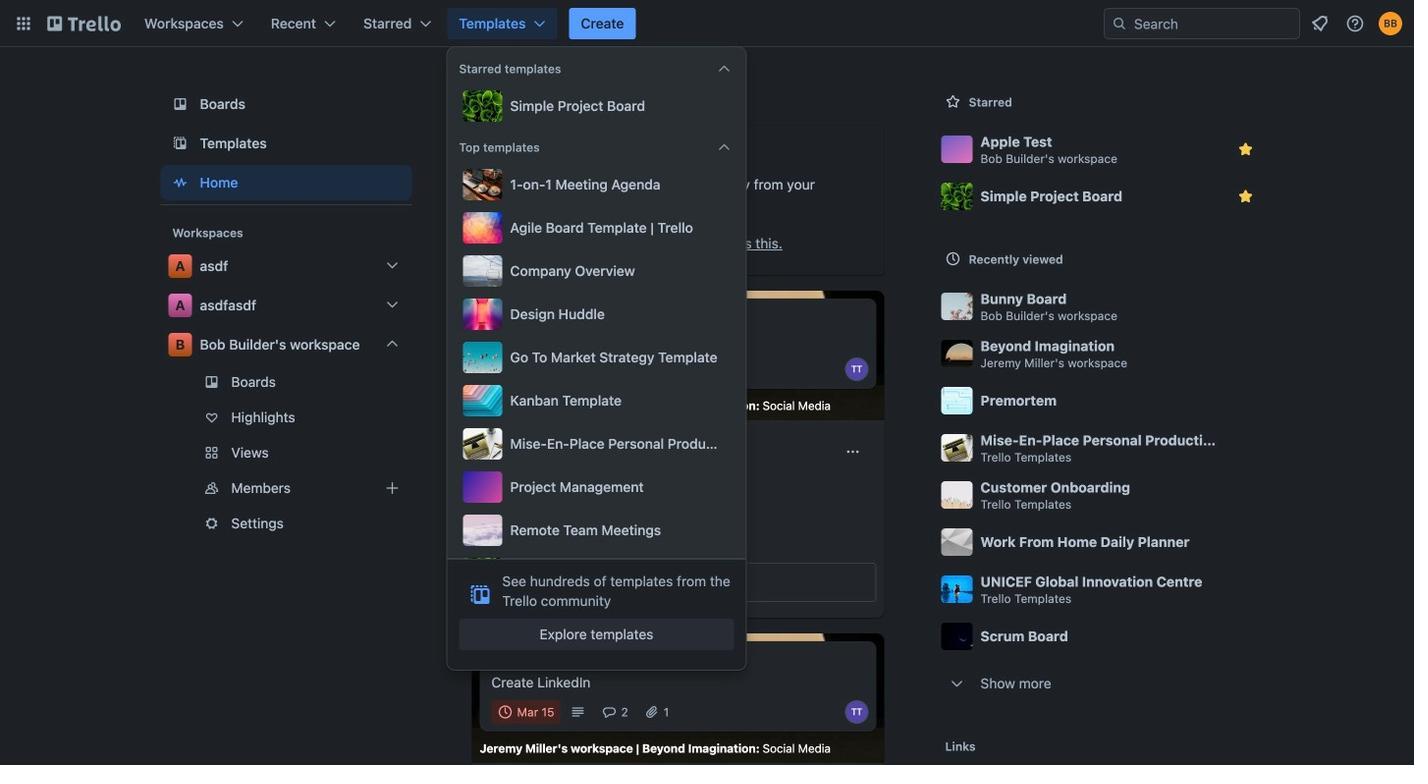 Task type: vqa. For each thing, say whether or not it's contained in the screenshot.
the topmost color: orange, title: none Image
yes



Task type: describe. For each thing, give the bounding box(es) containing it.
add reaction image
[[480, 524, 511, 547]]

color: orange, title: none image for 2nd the color: green, title: none image from the bottom of the page
[[551, 310, 606, 326]]

Search field
[[1128, 10, 1299, 37]]

add image
[[381, 476, 404, 500]]

template board image
[[168, 132, 192, 155]]



Task type: locate. For each thing, give the bounding box(es) containing it.
back to home image
[[47, 8, 121, 39]]

color: orange, title: none image for 1st the color: green, title: none image from the bottom of the page
[[551, 653, 606, 669]]

collapse image
[[717, 139, 732, 155]]

1 color: green, title: none image from the top
[[492, 310, 547, 326]]

1 color: orange, title: none image from the top
[[551, 310, 606, 326]]

board image
[[168, 92, 192, 116]]

1 vertical spatial color: green, title: none image
[[492, 653, 547, 669]]

0 vertical spatial color: orange, title: none image
[[551, 310, 606, 326]]

open information menu image
[[1346, 14, 1365, 33]]

click to unstar simple project board. it will be removed from your starred list. image
[[1236, 187, 1256, 206]]

1 vertical spatial color: orange, title: none image
[[551, 653, 606, 669]]

2 color: green, title: none image from the top
[[492, 653, 547, 669]]

bob builder (bobbuilder40) image
[[1379, 12, 1403, 35]]

search image
[[1112, 16, 1128, 31]]

click to unstar apple test. it will be removed from your starred list. image
[[1236, 139, 1256, 159]]

color: orange, title: none image
[[551, 310, 606, 326], [551, 653, 606, 669]]

0 notifications image
[[1308, 12, 1332, 35]]

color: green, title: none image
[[492, 310, 547, 326], [492, 653, 547, 669]]

menu
[[459, 165, 734, 633]]

home image
[[168, 171, 192, 194]]

2 color: orange, title: none image from the top
[[551, 653, 606, 669]]

collapse image
[[717, 61, 732, 77]]

0 vertical spatial color: green, title: none image
[[492, 310, 547, 326]]

primary element
[[0, 0, 1414, 47]]



